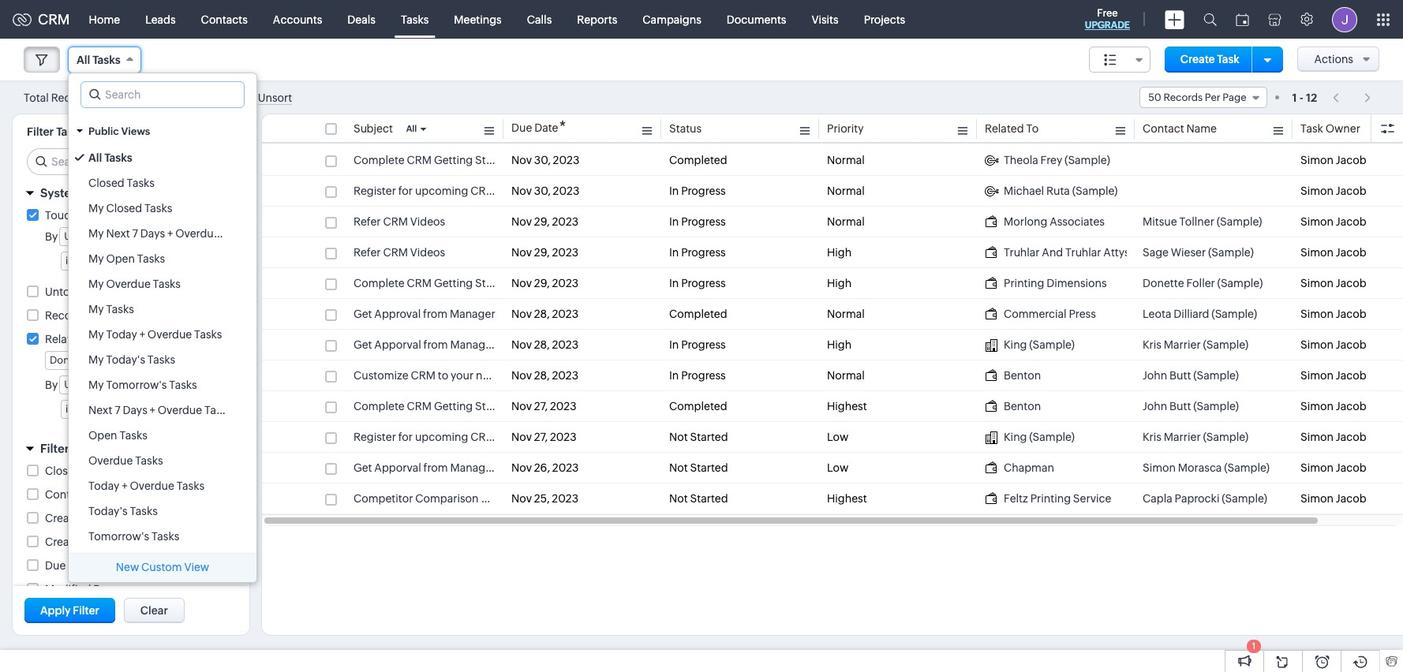 Task type: vqa. For each thing, say whether or not it's contained in the screenshot.


Task type: describe. For each thing, give the bounding box(es) containing it.
nov for morlong associates link
[[512, 216, 532, 228]]

apply filter
[[40, 605, 99, 617]]

in progress for morlong
[[670, 216, 726, 228]]

defined
[[85, 186, 130, 200]]

deals
[[348, 13, 376, 26]]

my for my next 7 days + overdue tasks
[[88, 227, 104, 240]]

1 - 12
[[1293, 91, 1318, 104]]

2023 for refer crm videos link corresponding to normal
[[552, 216, 579, 228]]

john butt (sample) link for highest
[[1143, 399, 1285, 415]]

status
[[670, 122, 702, 135]]

all inside public views region
[[88, 152, 102, 164]]

25,
[[534, 493, 550, 505]]

accounts link
[[260, 0, 335, 38]]

meetings link
[[442, 0, 515, 38]]

feltz printing service link
[[985, 491, 1127, 507]]

king (sample) for low
[[1004, 431, 1075, 444]]

(sample) for mitsue tollner (sample) link
[[1217, 216, 1263, 228]]

1 vertical spatial search text field
[[28, 149, 237, 174]]

27, for complete crm getting started steps
[[534, 400, 548, 413]]

nov for 'theola frey (sample)' link
[[512, 154, 532, 167]]

priority
[[827, 122, 864, 135]]

sage
[[1143, 246, 1169, 259]]

service
[[1074, 493, 1112, 505]]

1 vertical spatial today's
[[88, 505, 128, 518]]

0 horizontal spatial contact name
[[45, 489, 119, 501]]

simon jacob for 'theola frey (sample)' link
[[1301, 154, 1367, 167]]

my tomorrow's tasks
[[88, 379, 197, 392]]

kris marrier (sample) link for low
[[1143, 430, 1285, 445]]

nov 26, 2023
[[512, 462, 579, 475]]

search element
[[1195, 0, 1227, 39]]

john butt (sample) for highest
[[1143, 400, 1240, 413]]

total records 12
[[24, 91, 106, 104]]

public views button
[[69, 118, 257, 145]]

mitsue
[[1143, 216, 1178, 228]]

overdue down overdue tasks
[[130, 480, 174, 493]]

2023 for the competitor comparison document link
[[552, 493, 579, 505]]

1 horizontal spatial name
[[1187, 122, 1217, 135]]

home link
[[76, 0, 133, 38]]

accounts
[[273, 13, 322, 26]]

my next 7 days + overdue tasks
[[88, 227, 250, 240]]

2 truhlar from the left
[[1066, 246, 1102, 259]]

1 last from the top
[[94, 255, 111, 267]]

untouched
[[45, 286, 103, 298]]

unsort
[[258, 91, 292, 104]]

kris marrier (sample) for low
[[1143, 431, 1249, 444]]

1 vertical spatial next
[[88, 404, 112, 417]]

upgrade
[[1085, 20, 1131, 31]]

get for not
[[354, 462, 372, 475]]

filter by fields button
[[13, 435, 249, 463]]

due for due date *
[[512, 122, 532, 134]]

ruta
[[1047, 185, 1071, 197]]

mitsue tollner (sample)
[[1143, 216, 1263, 228]]

tasks link
[[388, 0, 442, 38]]

(desc)
[[215, 91, 249, 104]]

due for due date
[[45, 560, 66, 572]]

jacob for the sage wieser (sample) link
[[1337, 246, 1367, 259]]

complete crm getting started steps for nov 27, 2023
[[354, 400, 543, 413]]

my for my today's tasks
[[88, 354, 104, 366]]

donette foller (sample) link
[[1143, 276, 1285, 291]]

today + overdue tasks
[[88, 480, 205, 493]]

my open tasks
[[88, 253, 165, 265]]

sage wieser (sample)
[[1143, 246, 1254, 259]]

7 nov from the top
[[512, 339, 532, 351]]

in for 2nd in the last field from the bottom
[[66, 255, 74, 267]]

closed tasks
[[88, 177, 155, 189]]

simon for printing dimensions link
[[1301, 277, 1334, 290]]

(sample) for donette foller (sample) link
[[1218, 277, 1264, 290]]

1 vertical spatial contact
[[45, 489, 87, 501]]

due date
[[45, 560, 92, 572]]

closed for closed tasks
[[88, 177, 124, 189]]

related for related to
[[985, 122, 1024, 135]]

chapman
[[1004, 462, 1055, 475]]

new
[[116, 561, 139, 574]]

register for nov 30, 2023
[[354, 185, 396, 197]]

complete crm getting started steps link for nov 29, 2023
[[354, 276, 543, 291]]

get approval from manager
[[354, 308, 496, 321]]

create menu element
[[1156, 0, 1195, 38]]

today's tasks
[[88, 505, 158, 518]]

nov 29, 2023 for truhlar and truhlar attys
[[512, 246, 579, 259]]

get approval from manager link
[[354, 306, 496, 322]]

in for michael
[[670, 185, 679, 197]]

1 vertical spatial open
[[88, 430, 117, 442]]

to
[[1027, 122, 1039, 135]]

per
[[1205, 92, 1221, 103]]

0 vertical spatial manager
[[450, 308, 496, 321]]

8 nov from the top
[[512, 370, 532, 382]]

new custom view link
[[69, 554, 257, 583]]

crm link
[[13, 11, 70, 28]]

0 horizontal spatial 7
[[115, 404, 120, 417]]

Done field
[[45, 351, 235, 370]]

(sample) for simon morasca (sample) link
[[1225, 462, 1270, 475]]

next 7 days + overdue tasks
[[88, 404, 232, 417]]

1 horizontal spatial task
[[1301, 122, 1324, 135]]

7 simon jacob from the top
[[1301, 339, 1367, 351]]

1 the from the top
[[76, 255, 92, 267]]

1 for 1 - 12
[[1293, 91, 1298, 104]]

butt for highest
[[1170, 400, 1192, 413]]

my for my tomorrow's tasks
[[88, 379, 104, 392]]

getting for nov 29, 2023
[[434, 277, 473, 290]]

create task button
[[1165, 47, 1256, 73]]

morlong
[[1004, 216, 1048, 228]]

kris for low
[[1143, 431, 1162, 444]]

(sample) for normal john butt (sample) link
[[1194, 370, 1240, 382]]

system inside dropdown button
[[40, 186, 82, 200]]

feltz printing service
[[1004, 493, 1112, 505]]

3 28, from the top
[[534, 370, 550, 382]]

all tasks inside public views region
[[88, 152, 132, 164]]

record
[[45, 309, 82, 322]]

getting for nov 27, 2023
[[434, 400, 473, 413]]

6 in progress from the top
[[670, 370, 726, 382]]

leota dilliard (sample)
[[1143, 308, 1258, 321]]

my closed tasks
[[88, 202, 172, 215]]

1 horizontal spatial action
[[131, 333, 165, 346]]

create menu image
[[1165, 10, 1185, 29]]

foller
[[1187, 277, 1216, 290]]

completed for nov 28, 2023
[[670, 308, 728, 321]]

in for king
[[670, 339, 679, 351]]

printing dimensions
[[1004, 277, 1107, 290]]

competitor comparison document link
[[354, 491, 536, 507]]

steps for 29,
[[516, 277, 543, 290]]

nov 28, 2023 for get apporval from manager
[[512, 339, 579, 351]]

1 in the last from the top
[[66, 255, 111, 267]]

mitsue tollner (sample) link
[[1143, 214, 1285, 230]]

king for low
[[1004, 431, 1028, 444]]

in for truhlar
[[670, 246, 679, 259]]

customize crm to your needs nov 28, 2023
[[354, 370, 579, 382]]

1 horizontal spatial 7
[[132, 227, 138, 240]]

documents link
[[714, 0, 799, 38]]

2 user & system field from the top
[[59, 376, 235, 395]]

29, for morlong associates
[[534, 216, 550, 228]]

for for nov 27, 2023
[[398, 431, 413, 444]]

apply
[[40, 605, 71, 617]]

1 vertical spatial all
[[406, 124, 417, 133]]

1 truhlar from the left
[[1004, 246, 1040, 259]]

1 jacob from the top
[[1337, 154, 1367, 167]]

+ down my tomorrow's tasks
[[150, 404, 156, 417]]

filters
[[132, 186, 167, 200]]

30, for register for upcoming crm webinars
[[534, 185, 551, 197]]

& for 1st user & system field from the bottom
[[88, 379, 95, 391]]

dilliard
[[1174, 308, 1210, 321]]

2023 for register for upcoming crm webinars link for nov 27, 2023
[[550, 431, 577, 444]]

modified by
[[45, 583, 106, 596]]

donette
[[1143, 277, 1185, 290]]

apporval for nov 26, 2023
[[375, 462, 421, 475]]

donette foller (sample)
[[1143, 277, 1264, 290]]

nov 30, 2023 for webinars
[[512, 185, 580, 197]]

morlong associates link
[[985, 214, 1127, 230]]

overdue up done "field"
[[148, 328, 192, 341]]

0 vertical spatial today
[[106, 328, 137, 341]]

+ up done "field"
[[139, 328, 145, 341]]

contacts
[[201, 13, 248, 26]]

campaigns
[[643, 13, 702, 26]]

not started for nov 27, 2023
[[670, 431, 728, 444]]

leads
[[145, 13, 176, 26]]

2 user from the top
[[64, 379, 86, 391]]

2 jacob from the top
[[1337, 185, 1367, 197]]

steps for 27,
[[516, 400, 543, 413]]

frey
[[1041, 154, 1063, 167]]

simon for morlong associates link
[[1301, 216, 1334, 228]]

not for nov 25, 2023
[[670, 493, 688, 505]]

1 user & system field from the top
[[59, 227, 235, 246]]

10 simon jacob from the top
[[1301, 431, 1367, 444]]

0 vertical spatial tomorrow's
[[106, 379, 167, 392]]

logo image
[[13, 13, 32, 26]]

closed for closed time
[[45, 465, 81, 478]]

create task
[[1181, 53, 1240, 66]]

public views
[[88, 126, 150, 137]]

by down done
[[45, 379, 58, 392]]

closed time
[[45, 465, 109, 478]]

nov 28, 2023 for get approval from manager
[[512, 308, 579, 321]]

2 vertical spatial system
[[97, 379, 133, 391]]

1 horizontal spatial due
[[165, 91, 186, 104]]

simon jacob for the benton link related to highest
[[1301, 400, 1367, 413]]

0 vertical spatial today's
[[106, 354, 145, 366]]

1 get from the top
[[354, 308, 372, 321]]

get apporval from manager for nov 28, 2023
[[354, 339, 496, 351]]

2023 for nov 27, 2023's complete crm getting started steps link
[[550, 400, 577, 413]]

1 vertical spatial printing
[[1031, 493, 1071, 505]]

by for filter
[[72, 442, 86, 456]]

get for in
[[354, 339, 372, 351]]

public views region
[[69, 145, 257, 550]]

butt for normal
[[1170, 370, 1192, 382]]

0 vertical spatial days
[[140, 227, 165, 240]]

by
[[87, 126, 100, 138]]

visits
[[812, 13, 839, 26]]

1 vertical spatial tomorrow's
[[88, 531, 149, 543]]

search image
[[1204, 13, 1217, 26]]

0 vertical spatial date
[[188, 91, 213, 104]]

2 in the last from the top
[[66, 403, 111, 415]]

commercial
[[1004, 308, 1067, 321]]

comparison
[[415, 493, 479, 505]]

(sample) for the sage wieser (sample) link
[[1209, 246, 1254, 259]]

1 vertical spatial days
[[123, 404, 147, 417]]

overdue down my open tasks
[[106, 278, 151, 291]]

views
[[121, 126, 150, 137]]

leota
[[1143, 308, 1172, 321]]

morlong associates
[[1004, 216, 1105, 228]]

2 in the last field from the top
[[61, 400, 127, 419]]

1 horizontal spatial contact name
[[1143, 122, 1217, 135]]

reports
[[577, 13, 618, 26]]

my overdue tasks
[[88, 278, 181, 291]]

overdue tasks
[[88, 455, 163, 467]]

1 in the last field from the top
[[61, 252, 127, 271]]

1 vertical spatial name
[[89, 489, 119, 501]]

in progress for king
[[670, 339, 726, 351]]

get apporval from manager for nov 26, 2023
[[354, 462, 496, 475]]

refer for high
[[354, 246, 381, 259]]

1 vertical spatial system
[[97, 231, 133, 242]]

actions
[[1315, 53, 1354, 66]]

0 vertical spatial printing
[[1004, 277, 1045, 290]]

complete for nov 27, 2023
[[354, 400, 405, 413]]

30, for complete crm getting started steps
[[534, 154, 551, 167]]

visits link
[[799, 0, 852, 38]]

truhlar and truhlar attys
[[1004, 246, 1130, 259]]

overdue down my tomorrow's tasks
[[158, 404, 202, 417]]

complete crm getting started steps link for nov 27, 2023
[[354, 399, 543, 415]]

feltz
[[1004, 493, 1029, 505]]

register for upcoming crm webinars link for nov 27, 2023
[[354, 430, 546, 445]]

related records action
[[45, 333, 165, 346]]

50 records per page
[[1149, 92, 1247, 103]]

12 for 1 - 12
[[1307, 91, 1318, 104]]

chapman link
[[985, 460, 1127, 476]]

public
[[88, 126, 119, 137]]

king (sample) link for low
[[985, 430, 1127, 445]]

filter for filter by fields
[[40, 442, 69, 456]]

jacob for kris marrier (sample) link associated with high
[[1337, 339, 1367, 351]]

commercial press link
[[985, 306, 1127, 322]]

new custom view
[[116, 561, 209, 574]]

0 vertical spatial next
[[106, 227, 130, 240]]

1 vertical spatial today
[[88, 480, 120, 493]]



Task type: locate. For each thing, give the bounding box(es) containing it.
3 steps from the top
[[516, 400, 543, 413]]

filter inside dropdown button
[[40, 442, 69, 456]]

simon for the benton link related to highest
[[1301, 400, 1334, 413]]

documents
[[727, 13, 787, 26]]

get apporval from manager link up competitor comparison document at the bottom of the page
[[354, 460, 496, 476]]

by user & system down done
[[45, 379, 133, 392]]

contact
[[1143, 122, 1185, 135], [45, 489, 87, 501]]

nov 27, 2023 for register for upcoming crm webinars
[[512, 431, 577, 444]]

2 benton from the top
[[1004, 400, 1042, 413]]

total
[[24, 91, 49, 104]]

contact down 50
[[1143, 122, 1185, 135]]

0 horizontal spatial name
[[89, 489, 119, 501]]

2023 for nov 30, 2023 register for upcoming crm webinars link
[[553, 185, 580, 197]]

fields
[[89, 442, 122, 456]]

highest for completed
[[827, 400, 867, 413]]

1 vertical spatial in
[[66, 403, 74, 415]]

1 vertical spatial 28,
[[534, 339, 550, 351]]

1 webinars from the top
[[498, 185, 546, 197]]

2 vertical spatial get
[[354, 462, 372, 475]]

webinars for nov 30, 2023
[[498, 185, 546, 197]]

0 vertical spatial completed
[[670, 154, 728, 167]]

my down record action
[[88, 328, 104, 341]]

11 simon jacob from the top
[[1301, 462, 1367, 475]]

1 nov 28, 2023 from the top
[[512, 308, 579, 321]]

2 getting from the top
[[434, 277, 473, 290]]

related
[[985, 122, 1024, 135], [45, 333, 84, 346]]

2023
[[553, 154, 580, 167], [553, 185, 580, 197], [552, 216, 579, 228], [552, 246, 579, 259], [552, 277, 579, 290], [552, 308, 579, 321], [552, 339, 579, 351], [552, 370, 579, 382], [550, 400, 577, 413], [550, 431, 577, 444], [553, 462, 579, 475], [552, 493, 579, 505]]

1 created from the top
[[45, 512, 86, 525]]

1 vertical spatial butt
[[1170, 400, 1192, 413]]

1 vertical spatial 1
[[1253, 642, 1256, 651]]

7 down "my closed tasks"
[[132, 227, 138, 240]]

navigation
[[1326, 86, 1380, 109]]

26,
[[534, 462, 550, 475]]

user down touched
[[64, 231, 86, 242]]

dimensions
[[1047, 277, 1107, 290]]

not started
[[670, 431, 728, 444], [670, 462, 728, 475], [670, 493, 728, 505]]

simon for truhlar and truhlar attys 'link'
[[1301, 246, 1334, 259]]

2 complete crm getting started steps link from the top
[[354, 276, 543, 291]]

0 vertical spatial refer crm videos link
[[354, 214, 496, 230]]

modified
[[45, 583, 91, 596]]

kris for high
[[1143, 339, 1162, 351]]

1 vertical spatial get apporval from manager link
[[354, 460, 496, 476]]

6 jacob from the top
[[1337, 308, 1367, 321]]

0 vertical spatial system
[[40, 186, 82, 200]]

register for upcoming crm webinars
[[354, 185, 546, 197], [354, 431, 546, 444]]

0 vertical spatial register for upcoming crm webinars link
[[354, 183, 546, 199]]

kris marrier (sample) link up simon morasca (sample) link
[[1143, 430, 1285, 445]]

contacts link
[[188, 0, 260, 38]]

my down system defined filters
[[88, 202, 104, 215]]

completed for nov 27, 2023
[[670, 400, 728, 413]]

28,
[[534, 308, 550, 321], [534, 339, 550, 351], [534, 370, 550, 382]]

1 vertical spatial related
[[45, 333, 84, 346]]

0 vertical spatial register for upcoming crm webinars
[[354, 185, 546, 197]]

simon for feltz printing service link at bottom
[[1301, 493, 1334, 505]]

related up done
[[45, 333, 84, 346]]

2 vertical spatial 29,
[[534, 277, 550, 290]]

page
[[1223, 92, 1247, 103]]

0 vertical spatial time
[[83, 465, 109, 478]]

2 normal from the top
[[827, 185, 865, 197]]

filter inside button
[[73, 605, 99, 617]]

from
[[423, 308, 448, 321], [424, 339, 448, 351], [424, 462, 448, 475]]

kris down leota
[[1143, 339, 1162, 351]]

refer crm videos link for high
[[354, 245, 496, 261]]

3 29, from the top
[[534, 277, 550, 290]]

manager
[[450, 308, 496, 321], [450, 339, 496, 351], [450, 462, 496, 475]]

1 kris marrier (sample) from the top
[[1143, 339, 1249, 351]]

1 my from the top
[[88, 202, 104, 215]]

2 nov from the top
[[512, 185, 532, 197]]

0 vertical spatial nov 28, 2023
[[512, 308, 579, 321]]

from up the competitor comparison document link
[[424, 462, 448, 475]]

competitor
[[354, 493, 413, 505]]

1 low from the top
[[827, 431, 849, 444]]

created time
[[45, 536, 114, 549]]

user
[[64, 231, 86, 242], [64, 379, 86, 391]]

records inside field
[[1164, 92, 1203, 103]]

task right create
[[1218, 53, 1240, 66]]

days down "my closed tasks"
[[140, 227, 165, 240]]

register down customize
[[354, 431, 396, 444]]

progress
[[681, 185, 726, 197], [681, 216, 726, 228], [681, 246, 726, 259], [681, 277, 726, 290], [681, 339, 726, 351], [681, 370, 726, 382]]

1 vertical spatial apporval
[[375, 462, 421, 475]]

benton link for highest
[[985, 399, 1127, 415]]

1 nov 29, 2023 from the top
[[512, 216, 579, 228]]

complete down subject
[[354, 154, 405, 167]]

1 king from the top
[[1004, 339, 1028, 351]]

All Tasks field
[[68, 47, 141, 73]]

records
[[51, 91, 93, 104], [1164, 92, 1203, 103], [93, 209, 135, 222], [105, 286, 147, 298], [86, 333, 129, 346]]

filter down the modified by
[[73, 605, 99, 617]]

approval
[[375, 308, 421, 321]]

steps
[[516, 154, 543, 167], [516, 277, 543, 290], [516, 400, 543, 413]]

in progress for printing
[[670, 277, 726, 290]]

all tasks down public
[[88, 152, 132, 164]]

1 high from the top
[[827, 246, 852, 259]]

2 last from the top
[[94, 403, 111, 415]]

2 refer from the top
[[354, 246, 381, 259]]

kris up the capla
[[1143, 431, 1162, 444]]

1 by user & system from the top
[[45, 231, 133, 243]]

4 jacob from the top
[[1337, 246, 1367, 259]]

None text field
[[133, 401, 160, 418]]

webinars down due date *
[[498, 185, 546, 197]]

1 in from the top
[[670, 185, 679, 197]]

nov for chapman link
[[512, 462, 532, 475]]

sage wieser (sample) link
[[1143, 245, 1285, 261]]

1 horizontal spatial date
[[188, 91, 213, 104]]

open up the my overdue tasks
[[106, 253, 135, 265]]

register for upcoming crm webinars link for nov 30, 2023
[[354, 183, 546, 199]]

2 king (sample) link from the top
[[985, 430, 1127, 445]]

jacob for leota dilliard (sample) link
[[1337, 308, 1367, 321]]

normal
[[827, 154, 865, 167], [827, 185, 865, 197], [827, 216, 865, 228], [827, 308, 865, 321], [827, 370, 865, 382]]

6 progress from the top
[[681, 370, 726, 382]]

wieser
[[1172, 246, 1207, 259]]

king (sample) link
[[985, 337, 1127, 353], [985, 430, 1127, 445]]

not started for nov 26, 2023
[[670, 462, 728, 475]]

john butt (sample) down dilliard
[[1143, 370, 1240, 382]]

None field
[[1090, 47, 1151, 73]]

by
[[149, 91, 162, 104], [45, 231, 58, 243], [45, 379, 58, 392], [72, 442, 86, 456], [88, 512, 101, 525], [93, 583, 106, 596]]

1 vertical spatial completed
[[670, 308, 728, 321]]

the up untouched
[[76, 255, 92, 267]]

get up customize
[[354, 339, 372, 351]]

campaigns link
[[630, 0, 714, 38]]

benton link
[[985, 368, 1127, 384], [985, 399, 1127, 415]]

11 nov from the top
[[512, 462, 532, 475]]

in
[[670, 185, 679, 197], [670, 216, 679, 228], [670, 246, 679, 259], [670, 277, 679, 290], [670, 339, 679, 351], [670, 370, 679, 382]]

john for highest
[[1143, 400, 1168, 413]]

0 horizontal spatial related
[[45, 333, 84, 346]]

2 the from the top
[[76, 403, 92, 415]]

sort
[[126, 91, 147, 104]]

complete for nov 30, 2023
[[354, 154, 405, 167]]

by down touched
[[45, 231, 58, 243]]

my for my overdue tasks
[[88, 278, 104, 291]]

0 vertical spatial from
[[423, 308, 448, 321]]

1 vertical spatial marrier
[[1164, 431, 1201, 444]]

register for upcoming crm webinars link
[[354, 183, 546, 199], [354, 430, 546, 445]]

date inside due date *
[[535, 122, 559, 134]]

closed
[[88, 177, 124, 189], [106, 202, 142, 215], [45, 465, 81, 478]]

refer crm videos
[[354, 216, 445, 228], [354, 246, 445, 259]]

low for chapman
[[827, 462, 849, 475]]

due left *
[[512, 122, 532, 134]]

9 simon jacob from the top
[[1301, 400, 1367, 413]]

2 vertical spatial completed
[[670, 400, 728, 413]]

refer
[[354, 216, 381, 228], [354, 246, 381, 259]]

1 vertical spatial nov 30, 2023
[[512, 185, 580, 197]]

1
[[1293, 91, 1298, 104], [1253, 642, 1256, 651]]

progress for printing
[[681, 277, 726, 290]]

1 register for upcoming crm webinars from the top
[[354, 185, 546, 197]]

by right sort
[[149, 91, 162, 104]]

marrier down dilliard
[[1164, 339, 1201, 351]]

size image
[[1105, 53, 1117, 67]]

in up untouched
[[66, 255, 74, 267]]

3 nov from the top
[[512, 216, 532, 228]]

1 refer crm videos link from the top
[[354, 214, 496, 230]]

2 in progress from the top
[[670, 216, 726, 228]]

get apporval from manager link for nov 26, 2023
[[354, 460, 496, 476]]

2 john butt (sample) from the top
[[1143, 400, 1240, 413]]

row group containing complete crm getting started steps
[[262, 145, 1404, 515]]

2 simon jacob from the top
[[1301, 185, 1367, 197]]

videos for normal
[[410, 216, 445, 228]]

nov
[[512, 154, 532, 167], [512, 185, 532, 197], [512, 216, 532, 228], [512, 246, 532, 259], [512, 277, 532, 290], [512, 308, 532, 321], [512, 339, 532, 351], [512, 370, 532, 382], [512, 400, 532, 413], [512, 431, 532, 444], [512, 462, 532, 475], [512, 493, 532, 505]]

apporval down approval
[[375, 339, 421, 351]]

tomorrow's down done "field"
[[106, 379, 167, 392]]

1 vertical spatial complete crm getting started steps
[[354, 277, 543, 290]]

0 vertical spatial task
[[1218, 53, 1240, 66]]

related for related records action
[[45, 333, 84, 346]]

low for king (sample)
[[827, 431, 849, 444]]

to
[[438, 370, 449, 382]]

benton down commercial
[[1004, 370, 1042, 382]]

0 vertical spatial 7
[[132, 227, 138, 240]]

system
[[40, 186, 82, 200], [97, 231, 133, 242], [97, 379, 133, 391]]

customize crm to your needs link
[[354, 368, 507, 384]]

0 horizontal spatial due
[[45, 560, 66, 572]]

date down created time
[[68, 560, 92, 572]]

from for not
[[424, 462, 448, 475]]

records up the filter tasks by
[[51, 91, 93, 104]]

not for nov 26, 2023
[[670, 462, 688, 475]]

kris
[[1143, 339, 1162, 351], [1143, 431, 1162, 444]]

time down created by
[[88, 536, 114, 549]]

due inside due date *
[[512, 122, 532, 134]]

2 in from the top
[[670, 216, 679, 228]]

register
[[354, 185, 396, 197], [354, 431, 396, 444]]

0 vertical spatial 28,
[[534, 308, 550, 321]]

complete crm getting started steps link for nov 30, 2023
[[354, 152, 543, 168]]

complete for nov 29, 2023
[[354, 277, 405, 290]]

nov 30, 2023
[[512, 154, 580, 167], [512, 185, 580, 197]]

0 vertical spatial not started
[[670, 431, 728, 444]]

2 vertical spatial 28,
[[534, 370, 550, 382]]

user down done
[[64, 379, 86, 391]]

1 27, from the top
[[534, 400, 548, 413]]

27, for register for upcoming crm webinars
[[534, 431, 548, 444]]

truhlar left and on the top right of page
[[1004, 246, 1040, 259]]

5 normal from the top
[[827, 370, 865, 382]]

2 vertical spatial date
[[68, 560, 92, 572]]

5 jacob from the top
[[1337, 277, 1367, 290]]

touched
[[45, 209, 90, 222]]

search text field up the closed tasks
[[28, 149, 237, 174]]

task left owner
[[1301, 122, 1324, 135]]

by user & system for 1st user & system field from the bottom
[[45, 379, 133, 392]]

jacob
[[1337, 154, 1367, 167], [1337, 185, 1367, 197], [1337, 216, 1367, 228], [1337, 246, 1367, 259], [1337, 277, 1367, 290], [1337, 308, 1367, 321], [1337, 339, 1367, 351], [1337, 370, 1367, 382], [1337, 400, 1367, 413], [1337, 431, 1367, 444], [1337, 462, 1367, 475], [1337, 493, 1367, 505]]

created
[[45, 512, 86, 525], [45, 536, 86, 549]]

today's up the tomorrow's tasks
[[88, 505, 128, 518]]

complete crm getting started steps for nov 30, 2023
[[354, 154, 543, 167]]

0 vertical spatial john
[[1143, 370, 1168, 382]]

printing down chapman link
[[1031, 493, 1071, 505]]

4 in progress from the top
[[670, 277, 726, 290]]

2 vertical spatial filter
[[73, 605, 99, 617]]

in the last field
[[61, 252, 127, 271], [61, 400, 127, 419]]

1 horizontal spatial contact
[[1143, 122, 1185, 135]]

system defined filters button
[[13, 179, 249, 207]]

5 progress from the top
[[681, 339, 726, 351]]

0 vertical spatial complete crm getting started steps
[[354, 154, 543, 167]]

days down my tomorrow's tasks
[[123, 404, 147, 417]]

tomorrow's
[[106, 379, 167, 392], [88, 531, 149, 543]]

0 vertical spatial benton link
[[985, 368, 1127, 384]]

1 vertical spatial get
[[354, 339, 372, 351]]

tasks inside all tasks field
[[93, 54, 121, 66]]

king (sample) link for high
[[985, 337, 1127, 353]]

3 normal from the top
[[827, 216, 865, 228]]

+ down "my closed tasks"
[[167, 227, 173, 240]]

0 vertical spatial low
[[827, 431, 849, 444]]

2023 for nov 29, 2023 complete crm getting started steps link
[[552, 277, 579, 290]]

time for closed time
[[83, 465, 109, 478]]

truhlar right and on the top right of page
[[1066, 246, 1102, 259]]

0 vertical spatial refer crm videos
[[354, 216, 445, 228]]

morasca
[[1179, 462, 1223, 475]]

1 vertical spatial complete crm getting started steps link
[[354, 276, 543, 291]]

1 complete from the top
[[354, 154, 405, 167]]

2 get apporval from manager from the top
[[354, 462, 496, 475]]

home
[[89, 13, 120, 26]]

0 vertical spatial 29,
[[534, 216, 550, 228]]

contact name down closed time
[[45, 489, 119, 501]]

king
[[1004, 339, 1028, 351], [1004, 431, 1028, 444]]

free upgrade
[[1085, 7, 1131, 31]]

customize
[[354, 370, 409, 382]]

webinars
[[498, 185, 546, 197], [498, 431, 546, 444]]

simon jacob for michael ruta (sample) link
[[1301, 185, 1367, 197]]

0 vertical spatial videos
[[410, 216, 445, 228]]

1 vertical spatial refer crm videos link
[[354, 245, 496, 261]]

1 vertical spatial register for upcoming crm webinars
[[354, 431, 546, 444]]

1 nov 27, 2023 from the top
[[512, 400, 577, 413]]

+ down overdue tasks
[[122, 480, 128, 493]]

overdue down open tasks
[[88, 455, 133, 467]]

2 apporval from the top
[[375, 462, 421, 475]]

system up my open tasks
[[97, 231, 133, 242]]

today's
[[106, 354, 145, 366], [88, 505, 128, 518]]

started
[[475, 154, 513, 167], [475, 277, 513, 290], [475, 400, 513, 413], [690, 431, 728, 444], [690, 462, 728, 475], [690, 493, 728, 505]]

king (sample) for high
[[1004, 339, 1075, 351]]

6 my from the top
[[88, 328, 104, 341]]

1 in from the top
[[66, 255, 74, 267]]

0 horizontal spatial action
[[84, 309, 118, 322]]

3 complete from the top
[[354, 400, 405, 413]]

0 vertical spatial created
[[45, 512, 86, 525]]

2 by user & system from the top
[[45, 379, 133, 392]]

custom
[[141, 561, 182, 574]]

12
[[1307, 91, 1318, 104], [96, 92, 106, 104]]

records for 50
[[1164, 92, 1203, 103]]

2 vertical spatial due
[[45, 560, 66, 572]]

action up done "field"
[[131, 333, 165, 346]]

2 get apporval from manager link from the top
[[354, 460, 496, 476]]

tasks inside tasks link
[[401, 13, 429, 26]]

filter down total
[[27, 126, 54, 138]]

get apporval from manager link for nov 28, 2023
[[354, 337, 496, 353]]

30,
[[534, 154, 551, 167], [534, 185, 551, 197]]

0 horizontal spatial contact
[[45, 489, 87, 501]]

2 webinars from the top
[[498, 431, 546, 444]]

john butt (sample) link up simon morasca (sample) link
[[1143, 399, 1285, 415]]

8 simon jacob from the top
[[1301, 370, 1367, 382]]

3 progress from the top
[[681, 246, 726, 259]]

0 vertical spatial nov 29, 2023
[[512, 216, 579, 228]]

benton link for normal
[[985, 368, 1127, 384]]

task inside button
[[1218, 53, 1240, 66]]

get left approval
[[354, 308, 372, 321]]

by user & system down touched records
[[45, 231, 133, 243]]

1 register for upcoming crm webinars link from the top
[[354, 183, 546, 199]]

date
[[188, 91, 213, 104], [535, 122, 559, 134], [68, 560, 92, 572]]

1 vertical spatial contact name
[[45, 489, 119, 501]]

27,
[[534, 400, 548, 413], [534, 431, 548, 444]]

all tasks inside field
[[77, 54, 121, 66]]

3 not from the top
[[670, 493, 688, 505]]

6 simon jacob from the top
[[1301, 308, 1367, 321]]

user & system field up my open tasks
[[59, 227, 235, 246]]

jacob for capla paprocki (sample) link
[[1337, 493, 1367, 505]]

3 nov 29, 2023 from the top
[[512, 277, 579, 290]]

1 30, from the top
[[534, 154, 551, 167]]

nov for the benton link related to highest
[[512, 400, 532, 413]]

2 refer crm videos link from the top
[[354, 245, 496, 261]]

2023 for get apporval from manager link related to nov 26, 2023
[[553, 462, 579, 475]]

records down the defined
[[93, 209, 135, 222]]

calendar image
[[1236, 13, 1250, 26]]

system defined filters
[[40, 186, 167, 200]]

register for upcoming crm webinars for nov 30, 2023
[[354, 185, 546, 197]]

get up competitor
[[354, 462, 372, 475]]

in the last
[[66, 255, 111, 267], [66, 403, 111, 415]]

system down my today's tasks
[[97, 379, 133, 391]]

king (sample) up the chapman
[[1004, 431, 1075, 444]]

6 in from the top
[[670, 370, 679, 382]]

filter tasks by
[[27, 126, 100, 138]]

2 videos from the top
[[410, 246, 445, 259]]

records for touched
[[93, 209, 135, 222]]

1 vertical spatial register
[[354, 431, 396, 444]]

2 low from the top
[[827, 462, 849, 475]]

User & System field
[[59, 227, 235, 246], [59, 376, 235, 395]]

jacob for mitsue tollner (sample) link
[[1337, 216, 1367, 228]]

2 benton link from the top
[[985, 399, 1127, 415]]

my down untouched records
[[88, 303, 104, 316]]

last up untouched records
[[94, 255, 111, 267]]

kris marrier (sample) for high
[[1143, 339, 1249, 351]]

0 vertical spatial king
[[1004, 339, 1028, 351]]

meetings
[[454, 13, 502, 26]]

0 vertical spatial related
[[985, 122, 1024, 135]]

1 29, from the top
[[534, 216, 550, 228]]

by right modified
[[93, 583, 106, 596]]

2 not started from the top
[[670, 462, 728, 475]]

1 & from the top
[[88, 231, 95, 242]]

records for total
[[51, 91, 93, 104]]

7
[[132, 227, 138, 240], [115, 404, 120, 417]]

kris marrier (sample) up morasca
[[1143, 431, 1249, 444]]

11 jacob from the top
[[1337, 462, 1367, 475]]

2 vertical spatial high
[[827, 339, 852, 351]]

0 vertical spatial open
[[106, 253, 135, 265]]

nov 25, 2023
[[512, 493, 579, 505]]

all tasks down home
[[77, 54, 121, 66]]

2 in from the top
[[66, 403, 74, 415]]

1 simon jacob from the top
[[1301, 154, 1367, 167]]

2 vertical spatial nov 29, 2023
[[512, 277, 579, 290]]

highest for not started
[[827, 493, 867, 505]]

0 vertical spatial get
[[354, 308, 372, 321]]

user & system field down done "field"
[[59, 376, 235, 395]]

john butt (sample) link down leota dilliard (sample) link
[[1143, 368, 1285, 384]]

closed down the defined
[[106, 202, 142, 215]]

3 in progress from the top
[[670, 246, 726, 259]]

12 up public
[[96, 92, 106, 104]]

my down my today's tasks
[[88, 379, 104, 392]]

1 benton from the top
[[1004, 370, 1042, 382]]

& for 2nd user & system field from the bottom
[[88, 231, 95, 242]]

capla
[[1143, 493, 1173, 505]]

benton up the chapman
[[1004, 400, 1042, 413]]

row group
[[262, 145, 1404, 515]]

king for high
[[1004, 339, 1028, 351]]

in for first in the last field from the bottom
[[66, 403, 74, 415]]

by inside dropdown button
[[72, 442, 86, 456]]

john butt (sample) link for normal
[[1143, 368, 1285, 384]]

0 vertical spatial search text field
[[81, 82, 244, 107]]

1 in progress from the top
[[670, 185, 726, 197]]

1 butt from the top
[[1170, 370, 1192, 382]]

0 vertical spatial last
[[94, 255, 111, 267]]

50 Records Per Page field
[[1140, 87, 1268, 108]]

1 user from the top
[[64, 231, 86, 242]]

1 vertical spatial high
[[827, 277, 852, 290]]

benton for highest
[[1004, 400, 1042, 413]]

12 jacob from the top
[[1337, 493, 1367, 505]]

filter for filter tasks by
[[27, 126, 54, 138]]

king (sample) link down commercial press link
[[985, 337, 1127, 353]]

2 vertical spatial getting
[[434, 400, 473, 413]]

2 vertical spatial not
[[670, 493, 688, 505]]

done
[[50, 355, 75, 366]]

profile image
[[1333, 7, 1358, 32]]

1 vertical spatial time
[[88, 536, 114, 549]]

clear
[[140, 605, 168, 617]]

2 register from the top
[[354, 431, 396, 444]]

3 not started from the top
[[670, 493, 728, 505]]

0 vertical spatial get apporval from manager link
[[354, 337, 496, 353]]

7 my from the top
[[88, 354, 104, 366]]

upcoming for nov 27, 2023
[[415, 431, 468, 444]]

filter by fields
[[40, 442, 122, 456]]

due up modified
[[45, 560, 66, 572]]

john butt (sample) up morasca
[[1143, 400, 1240, 413]]

1 vertical spatial getting
[[434, 277, 473, 290]]

2 horizontal spatial date
[[535, 122, 559, 134]]

2 king from the top
[[1004, 431, 1028, 444]]

2 30, from the top
[[534, 185, 551, 197]]

9 jacob from the top
[[1337, 400, 1367, 413]]

2 complete crm getting started steps from the top
[[354, 277, 543, 290]]

4 progress from the top
[[681, 277, 726, 290]]

marrier for low
[[1164, 431, 1201, 444]]

0 horizontal spatial task
[[1218, 53, 1240, 66]]

michael ruta (sample) link
[[985, 183, 1127, 199]]

search text field up public views dropdown button at left
[[81, 82, 244, 107]]

1 vertical spatial 27,
[[534, 431, 548, 444]]

next up open tasks
[[88, 404, 112, 417]]

1 completed from the top
[[670, 154, 728, 167]]

simon for commercial press link
[[1301, 308, 1334, 321]]

2 vertical spatial manager
[[450, 462, 496, 475]]

by up created time
[[88, 512, 101, 525]]

0 vertical spatial register
[[354, 185, 396, 197]]

created for created time
[[45, 536, 86, 549]]

0 vertical spatial kris marrier (sample)
[[1143, 339, 1249, 351]]

register down subject
[[354, 185, 396, 197]]

9 nov from the top
[[512, 400, 532, 413]]

2 completed from the top
[[670, 308, 728, 321]]

1 horizontal spatial 1
[[1293, 91, 1298, 104]]

Search text field
[[81, 82, 244, 107], [28, 149, 237, 174]]

5 in from the top
[[670, 339, 679, 351]]

high for king (sample)
[[827, 339, 852, 351]]

kris marrier (sample)
[[1143, 339, 1249, 351], [1143, 431, 1249, 444]]

open
[[106, 253, 135, 265], [88, 430, 117, 442]]

0 vertical spatial in
[[66, 255, 74, 267]]

0 vertical spatial complete crm getting started steps link
[[354, 152, 543, 168]]

get apporval from manager link down get approval from manager link
[[354, 337, 496, 353]]

nov 27, 2023 for complete crm getting started steps
[[512, 400, 577, 413]]

0 vertical spatial get apporval from manager
[[354, 339, 496, 351]]

due up public views dropdown button at left
[[165, 91, 186, 104]]

2 vertical spatial complete
[[354, 400, 405, 413]]

12 right the "-"
[[1307, 91, 1318, 104]]

butt down dilliard
[[1170, 370, 1192, 382]]

0 vertical spatial in the last field
[[61, 252, 127, 271]]

2 29, from the top
[[534, 246, 550, 259]]

date for due date
[[68, 560, 92, 572]]

webinars up 26,
[[498, 431, 546, 444]]

2 vertical spatial not started
[[670, 493, 728, 505]]

1 vertical spatial for
[[398, 431, 413, 444]]

jacob for normal john butt (sample) link
[[1337, 370, 1367, 382]]

truhlar and truhlar attys link
[[985, 245, 1130, 261]]

1 nov from the top
[[512, 154, 532, 167]]

open up overdue tasks
[[88, 430, 117, 442]]

by up closed time
[[72, 442, 86, 456]]

refer for normal
[[354, 216, 381, 228]]

jacob for donette foller (sample) link
[[1337, 277, 1367, 290]]

0 vertical spatial contact name
[[1143, 122, 1217, 135]]

your
[[451, 370, 474, 382]]

my for my tasks
[[88, 303, 104, 316]]

12 inside total records 12
[[96, 92, 106, 104]]

date left *
[[535, 122, 559, 134]]

all inside field
[[77, 54, 90, 66]]

0 vertical spatial due
[[165, 91, 186, 104]]

in
[[66, 255, 74, 267], [66, 403, 74, 415]]

0 vertical spatial for
[[398, 185, 413, 197]]

None text field
[[133, 253, 160, 270]]

10 nov from the top
[[512, 431, 532, 444]]

simon for 'theola frey (sample)' link
[[1301, 154, 1334, 167]]

butt up morasca
[[1170, 400, 1192, 413]]

john for normal
[[1143, 370, 1168, 382]]

0 vertical spatial steps
[[516, 154, 543, 167]]

2023 for refer crm videos link for high
[[552, 246, 579, 259]]

high for printing dimensions
[[827, 277, 852, 290]]

manager for in
[[450, 339, 496, 351]]

butt
[[1170, 370, 1192, 382], [1170, 400, 1192, 413]]

2 progress from the top
[[681, 216, 726, 228]]

1 vertical spatial action
[[131, 333, 165, 346]]

& down related records action
[[88, 379, 95, 391]]

1 vertical spatial task
[[1301, 122, 1324, 135]]

my down related records action
[[88, 354, 104, 366]]

jacob for simon morasca (sample) link
[[1337, 462, 1367, 475]]

5 simon jacob from the top
[[1301, 277, 1367, 290]]

&
[[88, 231, 95, 242], [88, 379, 95, 391]]

date for due date *
[[535, 122, 559, 134]]

4 in from the top
[[670, 277, 679, 290]]

benton link down commercial press link
[[985, 368, 1127, 384]]

4 my from the top
[[88, 278, 104, 291]]

1 vertical spatial closed
[[106, 202, 142, 215]]

1 vertical spatial nov 29, 2023
[[512, 246, 579, 259]]

nov for truhlar and truhlar attys 'link'
[[512, 246, 532, 259]]

in for printing
[[670, 277, 679, 290]]

by for modified
[[93, 583, 106, 596]]

marrier for high
[[1164, 339, 1201, 351]]

(sample) for kris marrier (sample) link associated with high
[[1204, 339, 1249, 351]]

nov for printing dimensions link
[[512, 277, 532, 290]]

1 nov 30, 2023 from the top
[[512, 154, 580, 167]]

truhlar
[[1004, 246, 1040, 259], [1066, 246, 1102, 259]]

2 steps from the top
[[516, 277, 543, 290]]

7 up open tasks
[[115, 404, 120, 417]]

0 vertical spatial 30,
[[534, 154, 551, 167]]

my down touched records
[[88, 227, 104, 240]]

simon for michael ruta (sample) link
[[1301, 185, 1334, 197]]

in the last field up open tasks
[[61, 400, 127, 419]]

by for created
[[88, 512, 101, 525]]

capla paprocki (sample) link
[[1143, 491, 1285, 507]]

today down closed time
[[88, 480, 120, 493]]

get apporval from manager down get approval from manager link
[[354, 339, 496, 351]]

overdue down 'system defined filters' dropdown button on the top of the page
[[175, 227, 220, 240]]

1 from from the top
[[423, 308, 448, 321]]

0 vertical spatial the
[[76, 255, 92, 267]]

simon jacob
[[1301, 154, 1367, 167], [1301, 185, 1367, 197], [1301, 216, 1367, 228], [1301, 246, 1367, 259], [1301, 277, 1367, 290], [1301, 308, 1367, 321], [1301, 339, 1367, 351], [1301, 370, 1367, 382], [1301, 400, 1367, 413], [1301, 431, 1367, 444], [1301, 462, 1367, 475], [1301, 493, 1367, 505]]

not for nov 27, 2023
[[670, 431, 688, 444]]

profile element
[[1323, 0, 1367, 38]]

0 vertical spatial kris
[[1143, 339, 1162, 351]]

2 king (sample) from the top
[[1004, 431, 1075, 444]]

2023 for complete crm getting started steps link associated with nov 30, 2023
[[553, 154, 580, 167]]

simon jacob for feltz printing service link at bottom
[[1301, 493, 1367, 505]]

benton link up chapman link
[[985, 399, 1127, 415]]



